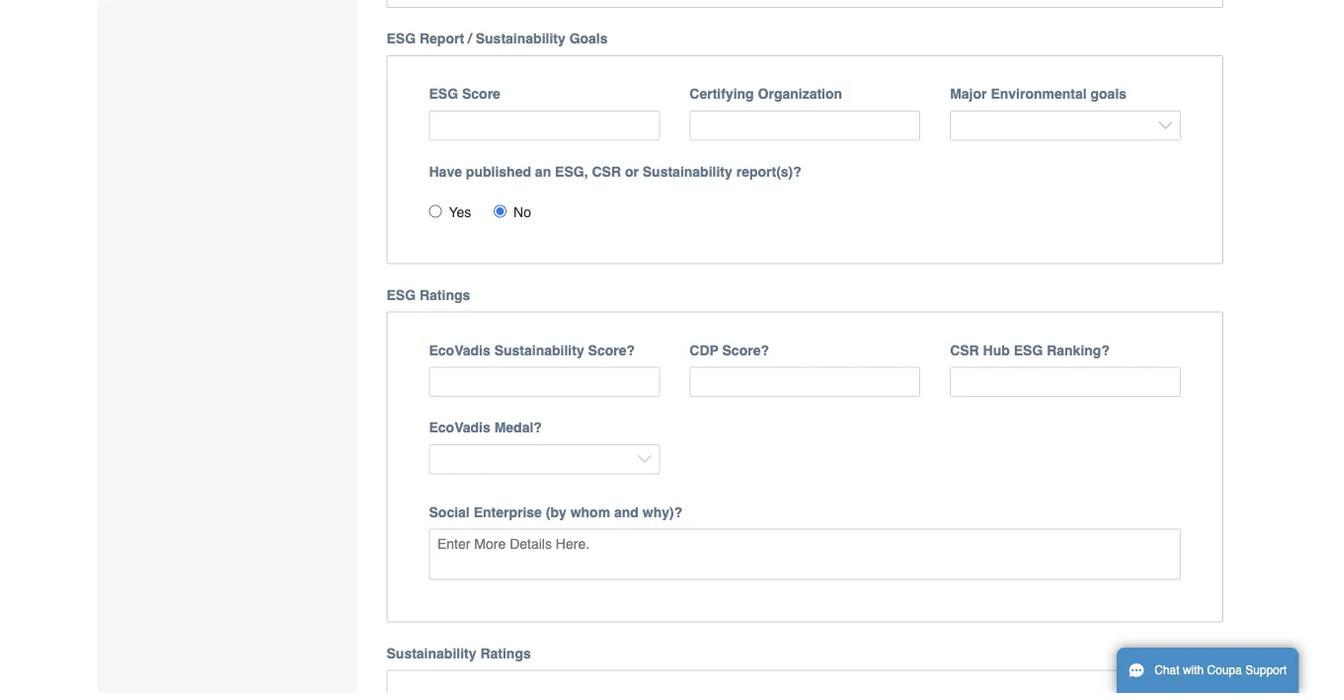 Task type: vqa. For each thing, say whether or not it's contained in the screenshot.
report
yes



Task type: locate. For each thing, give the bounding box(es) containing it.
sustainability
[[476, 30, 566, 46], [643, 163, 733, 179], [495, 342, 585, 358], [387, 645, 477, 661]]

ratings
[[420, 287, 471, 303], [481, 645, 531, 661]]

esg for esg score
[[429, 86, 459, 102]]

0 horizontal spatial csr
[[592, 163, 621, 179]]

esg report / sustainability goals
[[387, 30, 608, 46]]

esg,
[[555, 163, 588, 179]]

esg for esg report / sustainability goals
[[387, 30, 416, 46]]

score? up ecovadis sustainability score? text field
[[588, 342, 635, 358]]

score? right cdp
[[723, 342, 770, 358]]

1 horizontal spatial ratings
[[481, 645, 531, 661]]

csr left hub
[[951, 342, 980, 358]]

and
[[615, 504, 639, 520]]

have
[[429, 163, 462, 179]]

cdp score?
[[690, 342, 770, 358]]

score?
[[588, 342, 635, 358], [723, 342, 770, 358]]

no
[[514, 204, 532, 220]]

major
[[951, 86, 988, 102]]

ecovadis
[[429, 342, 491, 358], [429, 420, 491, 435]]

0 vertical spatial ecovadis
[[429, 342, 491, 358]]

esg for esg ratings
[[387, 287, 416, 303]]

CDP Score? text field
[[690, 367, 921, 397]]

esg ratings
[[387, 287, 471, 303]]

1 ecovadis from the top
[[429, 342, 491, 358]]

esg score
[[429, 86, 501, 102]]

ecovadis sustainability score?
[[429, 342, 635, 358]]

Social Enterprise (by whom and why)? text field
[[429, 529, 1182, 580]]

yes
[[449, 204, 472, 220]]

ecovadis down esg ratings
[[429, 342, 491, 358]]

0 horizontal spatial ratings
[[420, 287, 471, 303]]

1 vertical spatial ratings
[[481, 645, 531, 661]]

with
[[1184, 664, 1205, 678]]

certifying organization
[[690, 86, 843, 102]]

ratings for sustainability ratings
[[481, 645, 531, 661]]

0 horizontal spatial score?
[[588, 342, 635, 358]]

enterprise
[[474, 504, 542, 520]]

esg
[[387, 30, 416, 46], [429, 86, 459, 102], [387, 287, 416, 303], [1014, 342, 1044, 358]]

EcoVadis Sustainability Score? text field
[[429, 367, 660, 397]]

hub
[[984, 342, 1011, 358]]

1 vertical spatial csr
[[951, 342, 980, 358]]

0 vertical spatial ratings
[[420, 287, 471, 303]]

ranking?
[[1047, 342, 1110, 358]]

2 ecovadis from the top
[[429, 420, 491, 435]]

csr left or
[[592, 163, 621, 179]]

csr
[[592, 163, 621, 179], [951, 342, 980, 358]]

cdp
[[690, 342, 719, 358]]

1 vertical spatial ecovadis
[[429, 420, 491, 435]]

ecovadis left medal? at the bottom left of the page
[[429, 420, 491, 435]]

None radio
[[429, 205, 442, 218], [494, 205, 507, 218], [429, 205, 442, 218], [494, 205, 507, 218]]

1 horizontal spatial score?
[[723, 342, 770, 358]]



Task type: describe. For each thing, give the bounding box(es) containing it.
ecovadis for ecovadis medal?
[[429, 420, 491, 435]]

/
[[468, 30, 472, 46]]

an
[[535, 163, 552, 179]]

chat with coupa support
[[1155, 664, 1288, 678]]

0 vertical spatial csr
[[592, 163, 621, 179]]

ratings for esg ratings
[[420, 287, 471, 303]]

whom
[[571, 504, 611, 520]]

social enterprise (by whom and why)?
[[429, 504, 683, 520]]

major environmental goals
[[951, 86, 1127, 102]]

environmental
[[991, 86, 1087, 102]]

medal?
[[495, 420, 542, 435]]

support
[[1246, 664, 1288, 678]]

Certifying Organization text field
[[690, 110, 921, 141]]

ecovadis medal?
[[429, 420, 542, 435]]

published
[[466, 163, 532, 179]]

organization
[[758, 86, 843, 102]]

score
[[462, 86, 501, 102]]

goals
[[570, 30, 608, 46]]

have published an esg, csr or sustainability report(s)?
[[429, 163, 802, 179]]

report(s)?
[[737, 163, 802, 179]]

ecovadis for ecovadis sustainability score?
[[429, 342, 491, 358]]

chat with coupa support button
[[1117, 648, 1300, 694]]

chat
[[1155, 664, 1180, 678]]

(by
[[546, 504, 567, 520]]

social
[[429, 504, 470, 520]]

2 score? from the left
[[723, 342, 770, 358]]

or
[[625, 163, 639, 179]]

csr hub esg ranking?
[[951, 342, 1110, 358]]

certifying
[[690, 86, 755, 102]]

goals
[[1091, 86, 1127, 102]]

coupa
[[1208, 664, 1243, 678]]

CSR Hub ESG Ranking? text field
[[951, 367, 1182, 397]]

ESG Score text field
[[429, 110, 660, 141]]

why)?
[[643, 504, 683, 520]]

sustainability ratings
[[387, 645, 531, 661]]

1 score? from the left
[[588, 342, 635, 358]]

1 horizontal spatial csr
[[951, 342, 980, 358]]

report
[[420, 30, 464, 46]]



